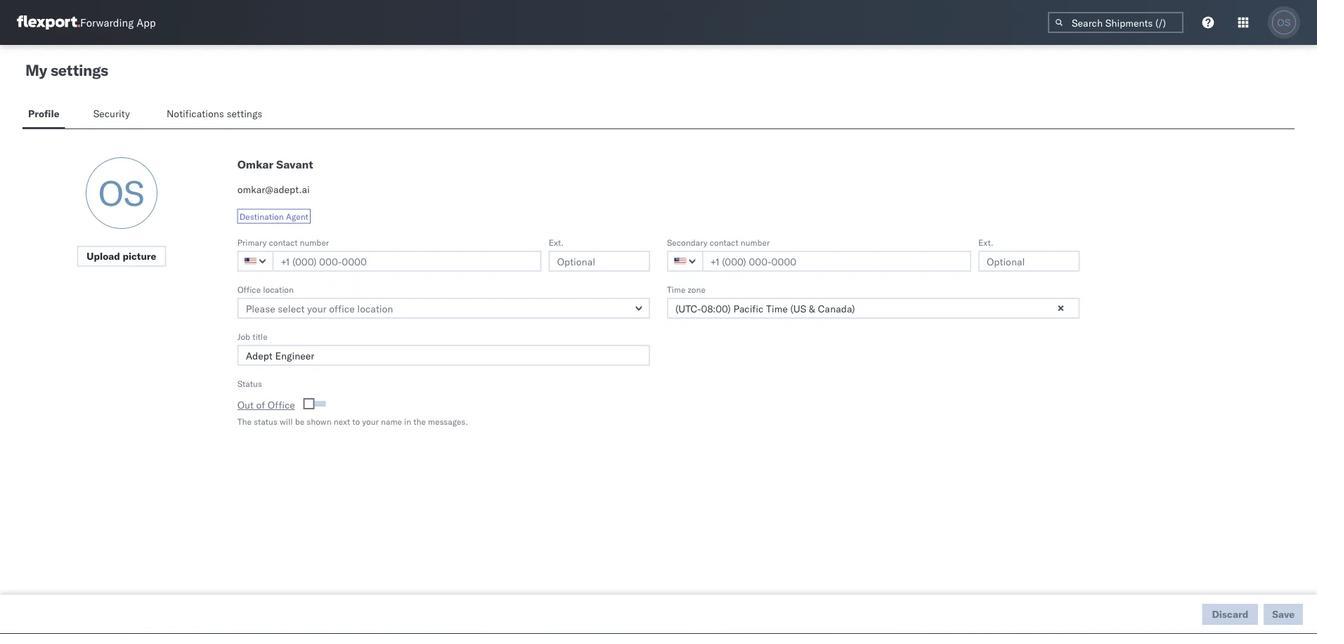 Task type: describe. For each thing, give the bounding box(es) containing it.
profile
[[28, 108, 59, 120]]

title
[[252, 331, 268, 342]]

ext. for secondary contact number
[[978, 237, 993, 248]]

omkar@adept.ai
[[237, 183, 310, 196]]

in
[[404, 416, 411, 427]]

optional telephone field for primary contact number
[[549, 251, 650, 272]]

be
[[295, 416, 304, 427]]

time zone
[[667, 284, 706, 295]]

secondary contact number
[[667, 237, 770, 248]]

app
[[136, 16, 156, 29]]

primary
[[237, 237, 267, 248]]

status
[[254, 416, 278, 427]]

contact for primary
[[269, 237, 298, 248]]

location
[[263, 284, 294, 295]]

Job title text field
[[237, 345, 650, 366]]

1 vertical spatial os
[[98, 172, 145, 215]]

the
[[237, 416, 252, 427]]

united states text field for secondary
[[667, 251, 704, 272]]

to
[[352, 416, 360, 427]]

agent
[[286, 211, 308, 222]]

next
[[334, 416, 350, 427]]

1 vertical spatial office
[[268, 399, 295, 412]]

notifications
[[167, 108, 224, 120]]

number for primary contact number
[[300, 237, 329, 248]]

security button
[[88, 101, 138, 129]]

the
[[413, 416, 426, 427]]

Search Shipments (/) text field
[[1048, 12, 1184, 33]]

zone
[[688, 284, 706, 295]]

united states text field for primary
[[237, 251, 274, 272]]

omkar savant
[[237, 157, 313, 172]]

job title
[[237, 331, 268, 342]]

(UTC-08:00) Pacific Time (US & Canada) text field
[[667, 298, 1080, 319]]

out of office
[[237, 399, 295, 412]]

destination agent
[[239, 211, 308, 222]]

upload picture button
[[77, 246, 166, 267]]

shown
[[307, 416, 331, 427]]

omkar
[[237, 157, 273, 172]]

status
[[237, 379, 262, 389]]

security
[[93, 108, 130, 120]]

os inside button
[[1277, 17, 1291, 28]]

the status will be shown next to your name in the messages.
[[237, 416, 468, 427]]

notifications settings
[[167, 108, 262, 120]]

of
[[256, 399, 265, 412]]

picture
[[123, 250, 156, 263]]

forwarding
[[80, 16, 134, 29]]

0 horizontal spatial office
[[237, 284, 261, 295]]

+1 (000) 000-0000 telephone field
[[702, 251, 971, 272]]



Task type: vqa. For each thing, say whether or not it's contained in the screenshot.
The Consignee BUTTON
no



Task type: locate. For each thing, give the bounding box(es) containing it.
0 horizontal spatial contact
[[269, 237, 298, 248]]

1 horizontal spatial office
[[268, 399, 295, 412]]

office up will
[[268, 399, 295, 412]]

0 vertical spatial office
[[237, 284, 261, 295]]

will
[[280, 416, 293, 427]]

contact
[[269, 237, 298, 248], [710, 237, 739, 248]]

savant
[[276, 157, 313, 172]]

ext. for primary contact number
[[549, 237, 564, 248]]

1 horizontal spatial united states text field
[[667, 251, 704, 272]]

notifications settings button
[[161, 101, 274, 129]]

0 vertical spatial os
[[1277, 17, 1291, 28]]

contact down destination agent
[[269, 237, 298, 248]]

1 horizontal spatial optional telephone field
[[978, 251, 1080, 272]]

your
[[362, 416, 379, 427]]

0 vertical spatial settings
[[51, 60, 108, 80]]

contact for secondary
[[710, 237, 739, 248]]

Please select your office location text field
[[237, 298, 650, 319]]

0 horizontal spatial united states text field
[[237, 251, 274, 272]]

my
[[25, 60, 47, 80]]

upload picture
[[87, 250, 156, 263]]

united states text field down primary
[[237, 251, 274, 272]]

Optional telephone field
[[549, 251, 650, 272], [978, 251, 1080, 272]]

ext.
[[549, 237, 564, 248], [978, 237, 993, 248]]

number
[[300, 237, 329, 248], [741, 237, 770, 248]]

settings
[[51, 60, 108, 80], [227, 108, 262, 120]]

1 united states text field from the left
[[237, 251, 274, 272]]

settings inside 'notifications settings' button
[[227, 108, 262, 120]]

flexport. image
[[17, 15, 80, 30]]

profile button
[[22, 101, 65, 129]]

0 horizontal spatial os
[[98, 172, 145, 215]]

0 horizontal spatial optional telephone field
[[549, 251, 650, 272]]

1 horizontal spatial ext.
[[978, 237, 993, 248]]

name
[[381, 416, 402, 427]]

os button
[[1268, 6, 1300, 39]]

contact right secondary
[[710, 237, 739, 248]]

1 contact from the left
[[269, 237, 298, 248]]

1 number from the left
[[300, 237, 329, 248]]

1 vertical spatial settings
[[227, 108, 262, 120]]

+1 (000) 000-0000 telephone field
[[272, 251, 542, 272]]

primary contact number
[[237, 237, 329, 248]]

2 ext. from the left
[[978, 237, 993, 248]]

1 optional telephone field from the left
[[549, 251, 650, 272]]

1 horizontal spatial os
[[1277, 17, 1291, 28]]

number for secondary contact number
[[741, 237, 770, 248]]

0 horizontal spatial ext.
[[549, 237, 564, 248]]

1 horizontal spatial settings
[[227, 108, 262, 120]]

united states text field down secondary
[[667, 251, 704, 272]]

settings for my settings
[[51, 60, 108, 80]]

office
[[237, 284, 261, 295], [268, 399, 295, 412]]

optional telephone field for secondary contact number
[[978, 251, 1080, 272]]

my settings
[[25, 60, 108, 80]]

United States text field
[[237, 251, 274, 272], [667, 251, 704, 272]]

destination
[[239, 211, 284, 222]]

1 ext. from the left
[[549, 237, 564, 248]]

out
[[237, 399, 254, 412]]

office left location
[[237, 284, 261, 295]]

0 horizontal spatial settings
[[51, 60, 108, 80]]

office location
[[237, 284, 294, 295]]

2 number from the left
[[741, 237, 770, 248]]

settings right "my" at the left
[[51, 60, 108, 80]]

1 horizontal spatial contact
[[710, 237, 739, 248]]

1 horizontal spatial number
[[741, 237, 770, 248]]

upload
[[87, 250, 120, 263]]

2 contact from the left
[[710, 237, 739, 248]]

number down agent
[[300, 237, 329, 248]]

job
[[237, 331, 250, 342]]

time
[[667, 284, 686, 295]]

settings right notifications
[[227, 108, 262, 120]]

os
[[1277, 17, 1291, 28], [98, 172, 145, 215]]

2 optional telephone field from the left
[[978, 251, 1080, 272]]

None checkbox
[[306, 401, 326, 407]]

2 united states text field from the left
[[667, 251, 704, 272]]

settings for notifications settings
[[227, 108, 262, 120]]

number right secondary
[[741, 237, 770, 248]]

messages.
[[428, 416, 468, 427]]

forwarding app
[[80, 16, 156, 29]]

0 horizontal spatial number
[[300, 237, 329, 248]]

forwarding app link
[[17, 15, 156, 30]]

secondary
[[667, 237, 708, 248]]



